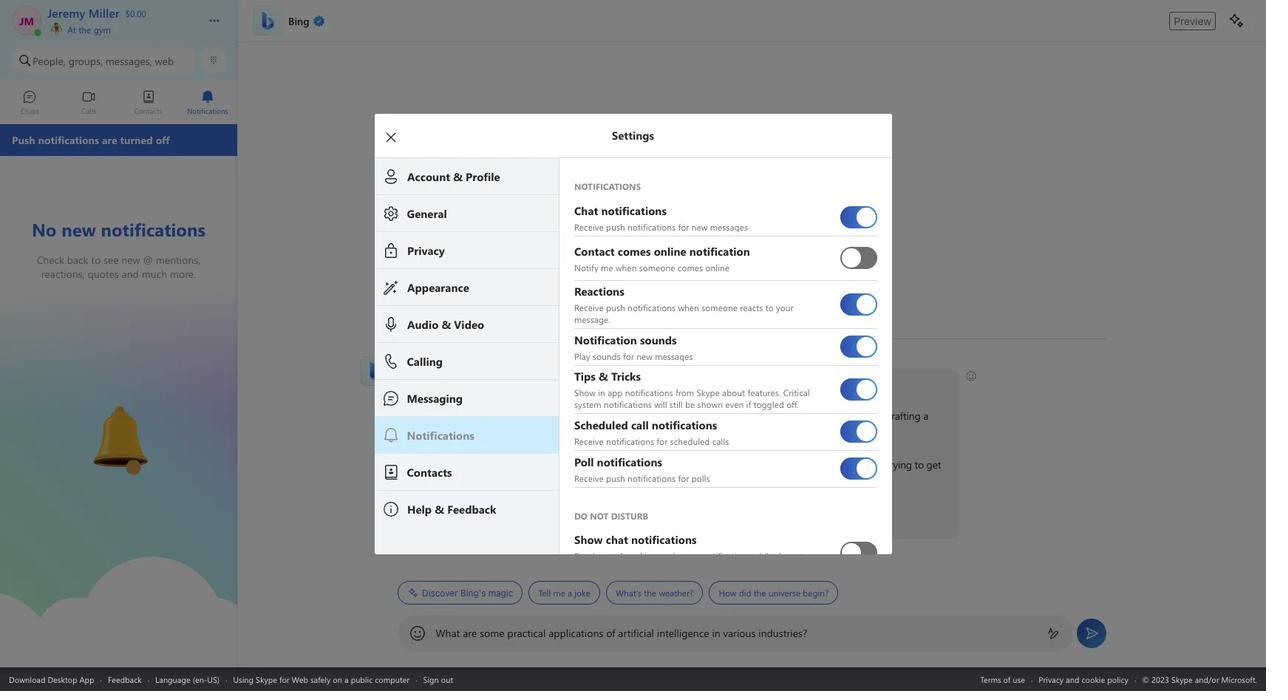 Task type: vqa. For each thing, say whether or not it's contained in the screenshot.
PUBLIC
yes



Task type: describe. For each thing, give the bounding box(es) containing it.
app inside receive push and in-app banner notifications while do not disturb is on
[[655, 550, 670, 562]]

terms of use link
[[981, 674, 1026, 685]]

me left with
[[650, 425, 664, 439]]

critical
[[783, 386, 810, 398]]

toggled
[[754, 398, 784, 410]]

2 vertical spatial of
[[1004, 674, 1011, 685]]

mention
[[610, 425, 647, 439]]

mad
[[799, 458, 819, 472]]

tell me a joke button
[[529, 581, 600, 605]]

using skype for web safely on a public computer
[[233, 674, 410, 685]]

just inside newtopic . and if you want to give me feedback, just report a concern. (openhands)
[[751, 507, 767, 521]]

will
[[654, 398, 667, 410]]

learning.
[[532, 458, 570, 472]]

wednesday, november 8, 2023 heading
[[397, 322, 1107, 348]]

receive push and in-app banner notifications while do not disturb is on
[[574, 550, 805, 574]]

like
[[536, 409, 551, 423]]

notifications inside receive push notifications when someone reacts to your message.
[[628, 301, 676, 313]]

preview,
[[447, 458, 483, 472]]

what's the weather? button
[[606, 581, 703, 605]]

terms of use
[[981, 674, 1026, 685]]

an
[[422, 458, 433, 472]]

preview
[[1175, 14, 1212, 27]]

vegan
[[587, 409, 614, 423]]

Poll notifications, Receive push notifications for polls checkbox
[[840, 452, 877, 486]]

0 horizontal spatial messages
[[655, 350, 693, 362]]

play
[[574, 350, 590, 362]]

say
[[659, 458, 673, 472]]

if inside newtopic . and if you want to give me feedback, just report a concern. (openhands)
[[605, 507, 610, 521]]

if inside show in app notifications from skype about features. critical system notifications will still be shown even if toggled off.
[[746, 398, 751, 410]]

Contact comes online notification, Notify me when someone comes online checkbox
[[840, 241, 877, 275]]

comes
[[678, 261, 703, 273]]

1 horizontal spatial new
[[692, 220, 708, 232]]

receive for receive push notifications for polls
[[574, 472, 604, 484]]

at
[[821, 458, 830, 472]]

web
[[292, 674, 308, 685]]

is inside receive push and in-app banner notifications while do not disturb is on
[[604, 562, 610, 574]]

message.
[[574, 313, 610, 325]]

the for what's
[[644, 587, 656, 599]]

Scheduled call notifications, Receive notifications for scheduled calls checkbox
[[840, 415, 877, 449]]

receive for receive notifications for scheduled calls
[[574, 435, 604, 447]]

1 horizontal spatial of
[[607, 626, 616, 640]]

just inside ask me any type of question, like finding vegan restaurants in cambridge, itinerary for your trip to europe or drafting a story for curious kids. in groups, remember to mention me with @bing. i'm an ai preview, so i'm still learning. sometimes i might say something weird. don't get mad at me, i'm just trying to get better! if you want to start over, type
[[868, 458, 883, 472]]

Chat notifications, Receive push notifications for new messages checkbox
[[840, 200, 877, 234]]

to inside newtopic . and if you want to give me feedback, just report a concern. (openhands)
[[656, 507, 665, 521]]

@bing.
[[688, 425, 720, 439]]

ask
[[406, 409, 421, 423]]

push for receive push notifications when someone reacts to your message.
[[606, 301, 625, 313]]

Notification sounds, Play sounds for new messages checkbox
[[840, 330, 877, 364]]

receive notifications for scheduled calls
[[574, 435, 729, 447]]

0 horizontal spatial on
[[333, 674, 342, 685]]

europe
[[840, 409, 871, 423]]

so
[[486, 458, 496, 472]]

us)
[[207, 674, 220, 685]]

using
[[233, 674, 254, 685]]

language
[[155, 674, 191, 685]]

still inside show in app notifications from skype about features. critical system notifications will still be shown even if toggled off.
[[670, 398, 683, 410]]

and inside receive push and in-app banner notifications while do not disturb is on
[[628, 550, 642, 562]]

sometimes
[[573, 458, 622, 472]]

push for receive push notifications for polls
[[606, 472, 625, 484]]

you inside newtopic . and if you want to give me feedback, just report a concern. (openhands)
[[613, 507, 629, 521]]

sounds
[[593, 350, 621, 362]]

me inside newtopic . and if you want to give me feedback, just report a concern. (openhands)
[[689, 507, 703, 521]]

some
[[480, 626, 505, 640]]

drafting
[[886, 409, 921, 423]]

industries?
[[759, 626, 808, 640]]

story
[[406, 425, 428, 439]]

your inside ask me any type of question, like finding vegan restaurants in cambridge, itinerary for your trip to europe or drafting a story for curious kids. in groups, remember to mention me with @bing. i'm an ai preview, so i'm still learning. sometimes i might say something weird. don't get mad at me, i'm just trying to get better! if you want to start over, type
[[787, 409, 807, 423]]

download desktop app link
[[9, 674, 94, 685]]

hey,
[[406, 376, 425, 390]]

at the gym
[[65, 24, 111, 35]]

of inside ask me any type of question, like finding vegan restaurants in cambridge, itinerary for your trip to europe or drafting a story for curious kids. in groups, remember to mention me with @bing. i'm an ai preview, so i'm still learning. sometimes i might say something weird. don't get mad at me, i'm just trying to get better! if you want to start over, type
[[481, 409, 490, 423]]

shown
[[697, 398, 723, 410]]

using skype for web safely on a public computer link
[[233, 674, 410, 685]]

Reactions, Receive push notifications when someone reacts to your message. checkbox
[[840, 287, 877, 321]]

something
[[676, 458, 723, 472]]

receive for receive push notifications when someone reacts to your message.
[[574, 301, 604, 313]]

restaurants
[[617, 409, 666, 423]]

your inside receive push notifications when someone reacts to your message.
[[776, 301, 794, 313]]

in inside show in app notifications from skype about features. critical system notifications will still be shown even if toggled off.
[[598, 386, 605, 398]]

bing's
[[460, 588, 486, 599]]

can
[[504, 376, 520, 390]]

for left 'off.'
[[772, 409, 785, 423]]

weird.
[[726, 458, 752, 472]]

notifications down (smileeyes)
[[604, 398, 652, 410]]

better!
[[406, 474, 435, 488]]

feedback link
[[108, 674, 142, 685]]

gym
[[94, 24, 111, 35]]

are
[[463, 626, 477, 640]]

sign
[[423, 674, 439, 685]]

to right trip
[[828, 409, 837, 423]]

artificial
[[618, 626, 654, 640]]

Show chat notifications, Receive push and in-app banner notifications while do not disturb is on checkbox
[[840, 536, 877, 570]]

people,
[[33, 54, 66, 68]]

receive push notifications for polls
[[574, 472, 710, 484]]

download
[[9, 674, 45, 685]]

receive for receive push and in-app banner notifications while do not disturb is on
[[574, 550, 604, 562]]

newtopic
[[537, 507, 579, 521]]

1 horizontal spatial and
[[1066, 674, 1080, 685]]

0 vertical spatial type
[[459, 409, 479, 423]]

practical
[[508, 626, 546, 640]]

cookie
[[1082, 674, 1106, 685]]

notifications dialog
[[375, 113, 914, 691]]

notifications down the 'receive notifications for scheduled calls'
[[628, 472, 676, 484]]

app inside show in app notifications from skype about features. critical system notifications will still be shown even if toggled off.
[[608, 386, 623, 398]]

what are some practical applications of artificial intelligence in various industries?
[[436, 626, 808, 640]]

bing
[[455, 376, 476, 390]]

help
[[528, 376, 547, 390]]

am
[[438, 356, 452, 368]]

2 i'm from the left
[[499, 458, 512, 472]]

be
[[685, 398, 695, 410]]

at the gym button
[[47, 21, 194, 35]]

this
[[427, 376, 443, 390]]

scheduled
[[670, 435, 710, 447]]

(openhands)
[[849, 506, 905, 520]]

for up the comes
[[678, 220, 689, 232]]

play sounds for new messages
[[574, 350, 693, 362]]

for left the polls
[[678, 472, 689, 484]]

bell
[[74, 400, 93, 416]]

notifications down restaurants
[[606, 435, 654, 447]]

show
[[574, 386, 596, 398]]

over,
[[492, 507, 512, 521]]

use
[[1013, 674, 1026, 685]]

receive for receive push notifications for new messages
[[574, 220, 604, 232]]

question,
[[493, 409, 533, 423]]

to left start
[[457, 507, 467, 521]]

feedback
[[108, 674, 142, 685]]

the for at
[[79, 24, 91, 35]]



Task type: locate. For each thing, give the bounding box(es) containing it.
me right give
[[689, 507, 703, 521]]

1 get from the left
[[782, 458, 796, 472]]

1 vertical spatial someone
[[702, 301, 738, 313]]

for
[[678, 220, 689, 232], [623, 350, 634, 362], [772, 409, 785, 423], [430, 425, 443, 439], [657, 435, 668, 447], [678, 472, 689, 484], [279, 674, 290, 685]]

joke
[[574, 587, 590, 599]]

0 horizontal spatial is
[[446, 376, 452, 390]]

0 vertical spatial groups,
[[69, 54, 103, 68]]

a right the report
[[800, 507, 805, 521]]

tell
[[538, 587, 551, 599]]

someone inside receive push notifications when someone reacts to your message.
[[702, 301, 738, 313]]

of left artificial
[[607, 626, 616, 640]]

me right the tell
[[553, 587, 565, 599]]

get right trying
[[927, 458, 941, 472]]

a inside tell me a joke button
[[568, 587, 572, 599]]

for up say
[[657, 435, 668, 447]]

(en-
[[193, 674, 207, 685]]

me right notify
[[601, 261, 613, 273]]

9:24
[[419, 356, 436, 368]]

new up (smileeyes)
[[637, 350, 653, 362]]

just left the report
[[751, 507, 767, 521]]

type
[[459, 409, 479, 423], [515, 507, 535, 521]]

i'm right so
[[499, 458, 512, 472]]

you inside ask me any type of question, like finding vegan restaurants in cambridge, itinerary for your trip to europe or drafting a story for curious kids. in groups, remember to mention me with @bing. i'm an ai preview, so i'm still learning. sometimes i might say something weird. don't get mad at me, i'm just trying to get better! if you want to start over, type
[[414, 507, 430, 521]]

1 horizontal spatial get
[[927, 458, 941, 472]]

a right the drafting
[[923, 409, 929, 423]]

and left in-
[[628, 550, 642, 562]]

to left give
[[656, 507, 665, 521]]

0 horizontal spatial when
[[616, 261, 637, 273]]

still left learning.
[[515, 458, 530, 472]]

public
[[351, 674, 373, 685]]

2 horizontal spatial of
[[1004, 674, 1011, 685]]

receive up notify
[[574, 220, 604, 232]]

1 vertical spatial i
[[625, 458, 628, 472]]

notifications up restaurants
[[625, 386, 673, 398]]

get
[[782, 458, 796, 472], [927, 458, 941, 472]]

language (en-us)
[[155, 674, 220, 685]]

groups, inside ask me any type of question, like finding vegan restaurants in cambridge, itinerary for your trip to europe or drafting a story for curious kids. in groups, remember to mention me with @bing. i'm an ai preview, so i'm still learning. sometimes i might say something weird. don't get mad at me, i'm just trying to get better! if you want to start over, type
[[514, 425, 547, 439]]

0 vertical spatial your
[[776, 301, 794, 313]]

me inside button
[[553, 587, 565, 599]]

to right reacts at the top right of page
[[766, 301, 774, 313]]

a left joke
[[568, 587, 572, 599]]

you right help
[[550, 376, 566, 390]]

for left web
[[279, 674, 290, 685]]

safely
[[311, 674, 331, 685]]

when right notify
[[616, 261, 637, 273]]

3 receive from the top
[[574, 435, 604, 447]]

itinerary
[[733, 409, 769, 423]]

of left use
[[1004, 674, 1011, 685]]

0 vertical spatial someone
[[639, 261, 675, 273]]

1 vertical spatial type
[[515, 507, 535, 521]]

1 horizontal spatial i'm
[[499, 458, 512, 472]]

for right story
[[430, 425, 443, 439]]

a inside ask me any type of question, like finding vegan restaurants in cambridge, itinerary for your trip to europe or drafting a story for curious kids. in groups, remember to mention me with @bing. i'm an ai preview, so i'm still learning. sometimes i might say something weird. don't get mad at me, i'm just trying to get better! if you want to start over, type
[[923, 409, 929, 423]]

system
[[574, 398, 601, 410]]

1 horizontal spatial just
[[868, 458, 883, 472]]

about
[[722, 386, 745, 398]]

and
[[628, 550, 642, 562], [1066, 674, 1080, 685]]

to down vegan
[[598, 425, 608, 439]]

1 horizontal spatial i
[[625, 458, 628, 472]]

desktop
[[48, 674, 77, 685]]

for right sounds
[[623, 350, 634, 362]]

Type a message text field
[[436, 626, 1036, 640]]

1 vertical spatial when
[[678, 301, 699, 313]]

0 horizontal spatial how
[[481, 376, 501, 390]]

me inside notifications dialog
[[601, 261, 613, 273]]

me for tell me a joke
[[553, 587, 565, 599]]

me for notify me when someone comes online
[[601, 261, 613, 273]]

0 vertical spatial on
[[612, 562, 623, 574]]

2 horizontal spatial you
[[613, 507, 629, 521]]

1 vertical spatial how
[[719, 587, 737, 599]]

receive up joke
[[574, 550, 604, 562]]

1 horizontal spatial skype
[[697, 386, 720, 398]]

the right what's
[[644, 587, 656, 599]]

type right over,
[[515, 507, 535, 521]]

out
[[441, 674, 453, 685]]

1 want from the left
[[433, 507, 455, 521]]

1 vertical spatial skype
[[256, 674, 277, 685]]

1 vertical spatial messages
[[655, 350, 693, 362]]

push inside receive push notifications when someone reacts to your message.
[[606, 301, 625, 313]]

.
[[579, 507, 581, 521]]

groups, inside button
[[69, 54, 103, 68]]

calls
[[712, 435, 729, 447]]

feedback,
[[706, 507, 749, 521]]

want left give
[[632, 507, 654, 521]]

still
[[670, 398, 683, 410], [515, 458, 530, 472]]

0 horizontal spatial still
[[515, 458, 530, 472]]

new up the comes
[[692, 220, 708, 232]]

2 want from the left
[[632, 507, 654, 521]]

2 push from the top
[[606, 301, 625, 313]]

messages up online
[[710, 220, 748, 232]]

0 horizontal spatial want
[[433, 507, 455, 521]]

1 vertical spatial is
[[604, 562, 610, 574]]

computer
[[375, 674, 410, 685]]

1 horizontal spatial if
[[746, 398, 751, 410]]

1 horizontal spatial groups,
[[514, 425, 547, 439]]

receive down notify
[[574, 301, 604, 313]]

0 vertical spatial messages
[[710, 220, 748, 232]]

or
[[873, 409, 883, 423]]

your
[[776, 301, 794, 313], [787, 409, 807, 423]]

5 receive from the top
[[574, 550, 604, 562]]

of up 'kids.'
[[481, 409, 490, 423]]

1 horizontal spatial how
[[719, 587, 737, 599]]

terms
[[981, 674, 1002, 685]]

finding
[[554, 409, 585, 423]]

1 i'm from the left
[[406, 458, 419, 472]]

0 vertical spatial of
[[481, 409, 490, 423]]

in up with
[[668, 409, 677, 423]]

0 vertical spatial skype
[[697, 386, 720, 398]]

to right trying
[[915, 458, 924, 472]]

0 horizontal spatial and
[[628, 550, 642, 562]]

the right at
[[79, 24, 91, 35]]

Tips & Tricks, Show in app notifications from Skype about features. Critical system notifications will still be shown even if toggled off. checkbox
[[840, 372, 877, 406]]

app left banner
[[655, 550, 670, 562]]

push for receive push and in-app banner notifications while do not disturb is on
[[606, 550, 625, 562]]

me for ask me any type of question, like finding vegan restaurants in cambridge, itinerary for your trip to europe or drafting a story for curious kids. in groups, remember to mention me with @bing. i'm an ai preview, so i'm still learning. sometimes i might say something weird. don't get mad at me, i'm just trying to get better! if you want to start over, type
[[424, 409, 438, 423]]

i left the might
[[625, 458, 628, 472]]

2 vertical spatial in
[[712, 626, 721, 640]]

today?
[[569, 376, 598, 390]]

on right safely
[[333, 674, 342, 685]]

0 horizontal spatial if
[[605, 507, 610, 521]]

skype inside show in app notifications from skype about features. critical system notifications will still be shown even if toggled off.
[[697, 386, 720, 398]]

receive up sometimes on the left of the page
[[574, 435, 604, 447]]

notify me when someone comes online
[[574, 261, 730, 273]]

0 horizontal spatial someone
[[639, 261, 675, 273]]

is right this
[[446, 376, 452, 390]]

not
[[789, 550, 802, 562]]

if
[[406, 507, 411, 521]]

0 horizontal spatial the
[[79, 24, 91, 35]]

start
[[469, 507, 489, 521]]

discover bing's magic
[[422, 588, 513, 599]]

push for receive push notifications for new messages
[[606, 220, 625, 232]]

bing, 9:24 am
[[397, 356, 452, 368]]

0 vertical spatial is
[[446, 376, 452, 390]]

bing,
[[397, 356, 417, 368]]

0 vertical spatial when
[[616, 261, 637, 273]]

hey, this is bing ! how can i help you today?
[[406, 376, 601, 390]]

notifications
[[628, 220, 676, 232], [628, 301, 676, 313], [625, 386, 673, 398], [604, 398, 652, 410], [606, 435, 654, 447], [628, 472, 676, 484], [703, 550, 751, 562]]

privacy and cookie policy link
[[1039, 674, 1129, 685]]

notifications inside receive push and in-app banner notifications while do not disturb is on
[[703, 550, 751, 562]]

0 horizontal spatial i'm
[[406, 458, 419, 472]]

1 vertical spatial your
[[787, 409, 807, 423]]

in left various
[[712, 626, 721, 640]]

how inside button
[[719, 587, 737, 599]]

don't
[[755, 458, 779, 472]]

want
[[433, 507, 455, 521], [632, 507, 654, 521]]

me left any
[[424, 409, 438, 423]]

when
[[616, 261, 637, 273], [678, 301, 699, 313]]

2 horizontal spatial in
[[712, 626, 721, 640]]

0 horizontal spatial type
[[459, 409, 479, 423]]

a left the public
[[345, 674, 349, 685]]

get left mad
[[782, 458, 796, 472]]

3 push from the top
[[606, 472, 625, 484]]

kids.
[[480, 425, 500, 439]]

in right the show
[[598, 386, 605, 398]]

1 receive from the top
[[574, 220, 604, 232]]

i right can
[[522, 376, 525, 390]]

1 vertical spatial in
[[668, 409, 677, 423]]

i'm left an
[[406, 458, 419, 472]]

you right and at bottom left
[[613, 507, 629, 521]]

2 receive from the top
[[574, 301, 604, 313]]

0 vertical spatial i
[[522, 376, 525, 390]]

4 push from the top
[[606, 550, 625, 562]]

want left start
[[433, 507, 455, 521]]

banner
[[673, 550, 700, 562]]

1 vertical spatial groups,
[[514, 425, 547, 439]]

someone left reacts at the top right of page
[[702, 301, 738, 313]]

2 get from the left
[[927, 458, 941, 472]]

just
[[868, 458, 883, 472], [751, 507, 767, 521]]

0 horizontal spatial just
[[751, 507, 767, 521]]

type up curious
[[459, 409, 479, 423]]

want inside newtopic . and if you want to give me feedback, just report a concern. (openhands)
[[632, 507, 654, 521]]

policy
[[1108, 674, 1129, 685]]

just left trying
[[868, 458, 883, 472]]

you right if
[[414, 507, 430, 521]]

1 horizontal spatial when
[[678, 301, 699, 313]]

web
[[155, 54, 174, 68]]

1 horizontal spatial is
[[604, 562, 610, 574]]

magic
[[488, 588, 513, 599]]

newtopic . and if you want to give me feedback, just report a concern. (openhands)
[[537, 506, 905, 521]]

2 horizontal spatial i'm
[[851, 458, 865, 472]]

0 vertical spatial if
[[746, 398, 751, 410]]

!
[[476, 376, 478, 390]]

skype right be
[[697, 386, 720, 398]]

push
[[606, 220, 625, 232], [606, 301, 625, 313], [606, 472, 625, 484], [606, 550, 625, 562]]

messages
[[710, 220, 748, 232], [655, 350, 693, 362]]

1 horizontal spatial messages
[[710, 220, 748, 232]]

what
[[436, 626, 460, 640]]

your left trip
[[787, 409, 807, 423]]

at
[[68, 24, 76, 35]]

0 vertical spatial still
[[670, 398, 683, 410]]

0 horizontal spatial new
[[637, 350, 653, 362]]

still inside ask me any type of question, like finding vegan restaurants in cambridge, itinerary for your trip to europe or drafting a story for curious kids. in groups, remember to mention me with @bing. i'm an ai preview, so i'm still learning. sometimes i might say something weird. don't get mad at me, i'm just trying to get better! if you want to start over, type
[[515, 458, 530, 472]]

privacy
[[1039, 674, 1064, 685]]

curious
[[446, 425, 478, 439]]

did
[[739, 587, 751, 599]]

groups,
[[69, 54, 103, 68], [514, 425, 547, 439]]

a inside newtopic . and if you want to give me feedback, just report a concern. (openhands)
[[800, 507, 805, 521]]

1 vertical spatial app
[[655, 550, 670, 562]]

4 receive from the top
[[574, 472, 604, 484]]

sign out link
[[423, 674, 453, 685]]

1 horizontal spatial want
[[632, 507, 654, 521]]

1 vertical spatial just
[[751, 507, 767, 521]]

groups, down "at the gym"
[[69, 54, 103, 68]]

someone left the comes
[[639, 261, 675, 273]]

various
[[724, 626, 756, 640]]

1 horizontal spatial app
[[655, 550, 670, 562]]

1 vertical spatial if
[[605, 507, 610, 521]]

if right even
[[746, 398, 751, 410]]

i inside ask me any type of question, like finding vegan restaurants in cambridge, itinerary for your trip to europe or drafting a story for curious kids. in groups, remember to mention me with @bing. i'm an ai preview, so i'm still learning. sometimes i might say something weird. don't get mad at me, i'm just trying to get better! if you want to start over, type
[[625, 458, 628, 472]]

1 horizontal spatial the
[[644, 587, 656, 599]]

2 horizontal spatial the
[[754, 587, 766, 599]]

any
[[441, 409, 457, 423]]

0 vertical spatial just
[[868, 458, 883, 472]]

to inside receive push notifications when someone reacts to your message.
[[766, 301, 774, 313]]

online
[[705, 261, 730, 273]]

report
[[770, 507, 797, 521]]

1 horizontal spatial on
[[612, 562, 623, 574]]

1 vertical spatial of
[[607, 626, 616, 640]]

what's
[[616, 587, 642, 599]]

push up sounds
[[606, 301, 625, 313]]

and left cookie
[[1066, 674, 1080, 685]]

notify
[[574, 261, 598, 273]]

ai
[[435, 458, 445, 472]]

in
[[598, 386, 605, 398], [668, 409, 677, 423], [712, 626, 721, 640]]

want inside ask me any type of question, like finding vegan restaurants in cambridge, itinerary for your trip to europe or drafting a story for curious kids. in groups, remember to mention me with @bing. i'm an ai preview, so i'm still learning. sometimes i might say something weird. don't get mad at me, i'm just trying to get better! if you want to start over, type
[[433, 507, 455, 521]]

push up notify me when someone comes online
[[606, 220, 625, 232]]

1 horizontal spatial still
[[670, 398, 683, 410]]

push left the might
[[606, 472, 625, 484]]

notifications left while
[[703, 550, 751, 562]]

is right disturb
[[604, 562, 610, 574]]

0 vertical spatial how
[[481, 376, 501, 390]]

if right and at bottom left
[[605, 507, 610, 521]]

1 vertical spatial new
[[637, 350, 653, 362]]

on up what's
[[612, 562, 623, 574]]

how left did
[[719, 587, 737, 599]]

0 horizontal spatial of
[[481, 409, 490, 423]]

the right did
[[754, 587, 766, 599]]

1 horizontal spatial in
[[668, 409, 677, 423]]

i'm right me,
[[851, 458, 865, 472]]

when down the comes
[[678, 301, 699, 313]]

people, groups, messages, web
[[33, 54, 174, 68]]

1 push from the top
[[606, 220, 625, 232]]

of
[[481, 409, 490, 423], [607, 626, 616, 640], [1004, 674, 1011, 685]]

app up vegan
[[608, 386, 623, 398]]

0 horizontal spatial get
[[782, 458, 796, 472]]

1 vertical spatial on
[[333, 674, 342, 685]]

how did the universe begin?
[[719, 587, 829, 599]]

3 i'm from the left
[[851, 458, 865, 472]]

1 horizontal spatial someone
[[702, 301, 738, 313]]

messages up from
[[655, 350, 693, 362]]

discover
[[422, 588, 458, 599]]

how right !
[[481, 376, 501, 390]]

1 vertical spatial and
[[1066, 674, 1080, 685]]

language (en-us) link
[[155, 674, 220, 685]]

0 horizontal spatial you
[[414, 507, 430, 521]]

on inside receive push and in-app banner notifications while do not disturb is on
[[612, 562, 623, 574]]

push right disturb
[[606, 550, 625, 562]]

i
[[522, 376, 525, 390], [625, 458, 628, 472]]

still left be
[[670, 398, 683, 410]]

notifications down notify me when someone comes online
[[628, 301, 676, 313]]

your right reacts at the top right of page
[[776, 301, 794, 313]]

when inside receive push notifications when someone reacts to your message.
[[678, 301, 699, 313]]

1 horizontal spatial you
[[550, 376, 566, 390]]

skype right "using"
[[256, 674, 277, 685]]

0 horizontal spatial in
[[598, 386, 605, 398]]

0 horizontal spatial app
[[608, 386, 623, 398]]

notifications up notify me when someone comes online
[[628, 220, 676, 232]]

in inside ask me any type of question, like finding vegan restaurants in cambridge, itinerary for your trip to europe or drafting a story for curious kids. in groups, remember to mention me with @bing. i'm an ai preview, so i'm still learning. sometimes i might say something weird. don't get mad at me, i'm just trying to get better! if you want to start over, type
[[668, 409, 677, 423]]

universe
[[769, 587, 801, 599]]

receive inside receive push notifications when someone reacts to your message.
[[574, 301, 604, 313]]

0 horizontal spatial groups,
[[69, 54, 103, 68]]

push inside receive push and in-app banner notifications while do not disturb is on
[[606, 550, 625, 562]]

receive inside receive push and in-app banner notifications while do not disturb is on
[[574, 550, 604, 562]]

0 horizontal spatial skype
[[256, 674, 277, 685]]

0 vertical spatial and
[[628, 550, 642, 562]]

0 horizontal spatial i
[[522, 376, 525, 390]]

0 vertical spatial new
[[692, 220, 708, 232]]

receive up and at bottom left
[[574, 472, 604, 484]]

0 vertical spatial app
[[608, 386, 623, 398]]

from
[[676, 386, 694, 398]]

1 horizontal spatial type
[[515, 507, 535, 521]]

0 vertical spatial in
[[598, 386, 605, 398]]

tab list
[[0, 84, 237, 124]]

groups, down like
[[514, 425, 547, 439]]

1 vertical spatial still
[[515, 458, 530, 472]]

even
[[725, 398, 744, 410]]

messages,
[[106, 54, 152, 68]]



